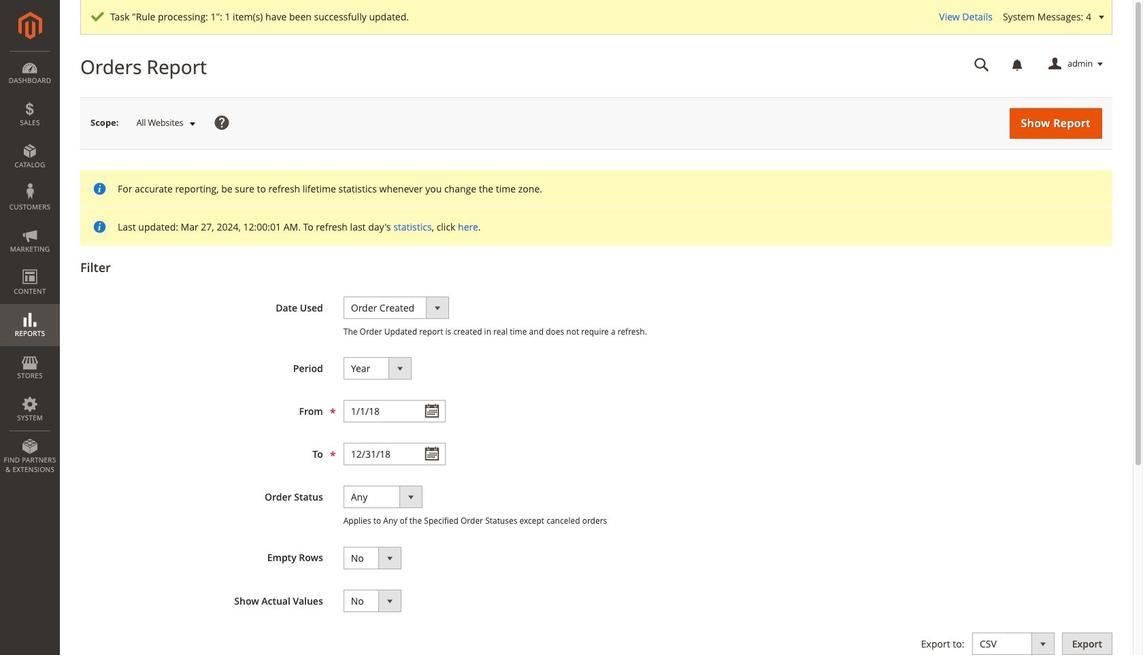 Task type: describe. For each thing, give the bounding box(es) containing it.
magento admin panel image
[[18, 12, 42, 39]]



Task type: locate. For each thing, give the bounding box(es) containing it.
menu bar
[[0, 51, 60, 481]]

None text field
[[965, 52, 999, 76], [343, 400, 446, 423], [965, 52, 999, 76], [343, 400, 446, 423]]

None text field
[[343, 443, 446, 466]]



Task type: vqa. For each thing, say whether or not it's contained in the screenshot.
Magento Admin Panel icon
yes



